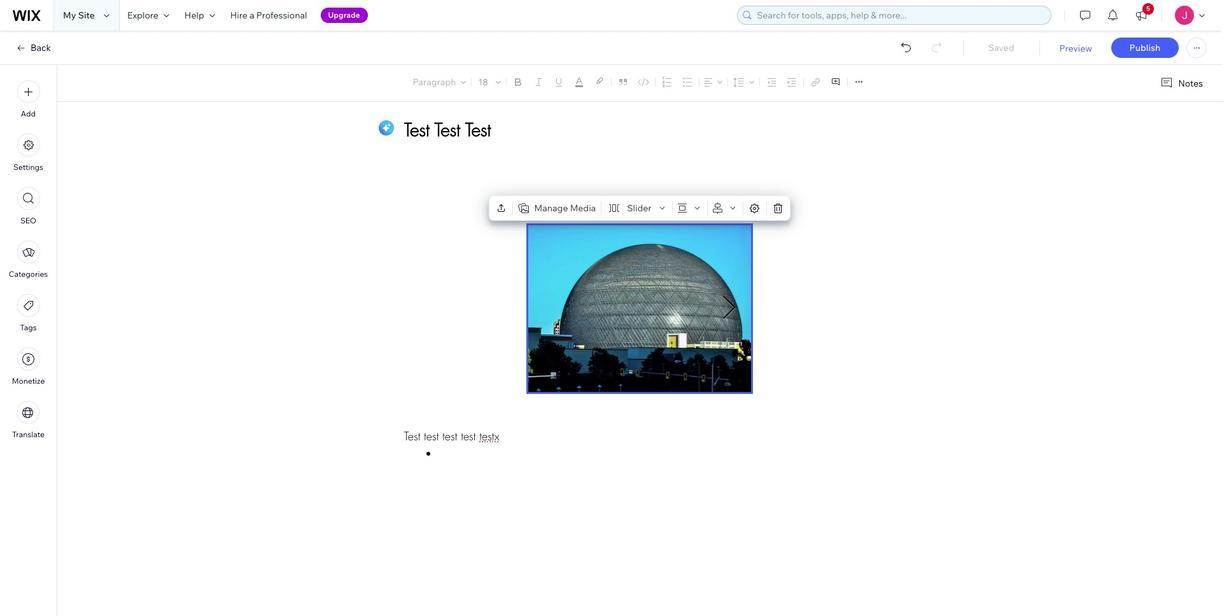 Task type: vqa. For each thing, say whether or not it's contained in the screenshot.
TAGS button
yes



Task type: describe. For each thing, give the bounding box(es) containing it.
5
[[1147, 4, 1151, 13]]

hire a professional
[[230, 10, 307, 21]]

slider
[[628, 203, 652, 214]]

help
[[185, 10, 204, 21]]

hire a professional link
[[223, 0, 315, 31]]

media
[[570, 203, 596, 214]]

settings
[[13, 162, 43, 172]]

test
[[404, 429, 421, 444]]

test test test test testx
[[404, 429, 500, 444]]

settings button
[[13, 134, 43, 172]]

paragraph
[[413, 76, 456, 88]]

seo button
[[17, 187, 40, 225]]

a
[[250, 10, 255, 21]]

testx
[[480, 429, 500, 444]]

notes
[[1179, 77, 1204, 89]]

back
[[31, 42, 51, 54]]

preview
[[1060, 43, 1093, 54]]

Add a Catchy Title text field
[[404, 118, 861, 141]]

1 test from the left
[[424, 429, 439, 444]]

professional
[[256, 10, 307, 21]]

manage
[[535, 203, 568, 214]]

my site
[[63, 10, 95, 21]]

monetize button
[[12, 348, 45, 386]]

add
[[21, 109, 36, 118]]

5 button
[[1128, 0, 1156, 31]]

my
[[63, 10, 76, 21]]

monetize
[[12, 376, 45, 386]]

site
[[78, 10, 95, 21]]

categories
[[9, 269, 48, 279]]

tags
[[20, 323, 37, 332]]

explore
[[127, 10, 159, 21]]



Task type: locate. For each thing, give the bounding box(es) containing it.
publish
[[1130, 42, 1161, 54]]

back button
[[15, 42, 51, 54]]

manage media button
[[516, 199, 599, 217]]

3 test from the left
[[461, 429, 476, 444]]

test
[[424, 429, 439, 444], [443, 429, 458, 444], [461, 429, 476, 444]]

upgrade
[[328, 10, 360, 20]]

hire
[[230, 10, 248, 21]]

1 horizontal spatial test
[[443, 429, 458, 444]]

publish button
[[1112, 38, 1180, 58]]

seo
[[20, 216, 36, 225]]

help button
[[177, 0, 223, 31]]

add button
[[17, 80, 40, 118]]

upgrade button
[[321, 8, 368, 23]]

notes button
[[1156, 75, 1208, 92]]

categories button
[[9, 241, 48, 279]]

tags button
[[17, 294, 40, 332]]

translate
[[12, 430, 45, 440]]

2 horizontal spatial test
[[461, 429, 476, 444]]

Search for tools, apps, help & more... field
[[754, 6, 1048, 24]]

2 test from the left
[[443, 429, 458, 444]]

translate button
[[12, 401, 45, 440]]

menu containing add
[[0, 73, 57, 447]]

paragraph button
[[411, 73, 469, 91]]

slider button
[[605, 199, 670, 217]]

manage media
[[535, 203, 596, 214]]

preview button
[[1060, 43, 1093, 54]]

menu
[[0, 73, 57, 447]]

0 horizontal spatial test
[[424, 429, 439, 444]]



